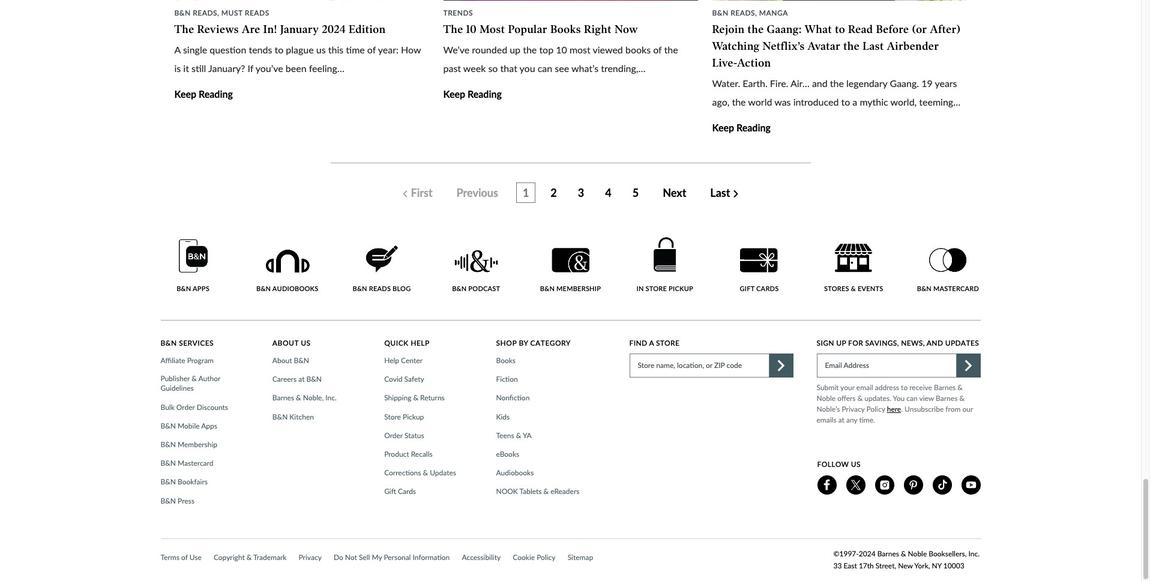 Task type: vqa. For each thing, say whether or not it's contained in the screenshot.


Task type: locate. For each thing, give the bounding box(es) containing it.
b&n down bulk
[[161, 421, 176, 430]]

kitchen
[[290, 412, 314, 421]]

0 horizontal spatial up
[[510, 44, 520, 55]]

2 horizontal spatial of
[[653, 44, 662, 55]]

0 vertical spatial privacy
[[842, 405, 865, 414]]

0 vertical spatial a
[[853, 96, 857, 108]]

b&n inside b&n mastercard link
[[161, 459, 176, 468]]

0 horizontal spatial store
[[384, 412, 401, 421]]

& right the copyright at the left bottom
[[247, 553, 252, 562]]

gift cards link
[[727, 248, 792, 292]]

b&n left mastercard
[[917, 284, 932, 292]]

b&n up a in the top of the page
[[174, 9, 191, 18]]

b&n left podcast
[[452, 284, 467, 292]]

the down read
[[843, 40, 860, 53]]

stores & events
[[824, 284, 883, 292]]

1 horizontal spatial store
[[638, 361, 654, 370]]

b&n for b&n membership
[[540, 284, 555, 292]]

privacy down offers
[[842, 405, 865, 414]]

1 horizontal spatial ,
[[755, 9, 757, 18]]

1 horizontal spatial reading
[[468, 88, 502, 99]]

policy down updates.
[[866, 405, 885, 414]]

1 horizontal spatial last
[[863, 40, 884, 53]]

b&n down us
[[294, 356, 309, 365]]

copyright &                     trademark
[[214, 553, 287, 562]]

shipping & returns
[[384, 393, 445, 402]]

1 horizontal spatial reads
[[245, 9, 269, 18]]

b&n for b&n press
[[161, 496, 176, 505]]

1 vertical spatial 10
[[556, 44, 567, 55]]

b&n for b&n membership
[[161, 440, 176, 449]]

gift
[[384, 487, 396, 496]]

about for about us
[[272, 339, 299, 348]]

submit your email address to receive barnes & noble offers & updates. you can view barnes & noble's privacy policy
[[817, 383, 965, 414]]

ebooks link
[[496, 450, 523, 459]]

information
[[413, 553, 450, 562]]

1 vertical spatial books
[[496, 356, 516, 365]]

reads up rejoin
[[731, 9, 755, 18]]

and right 'news,'
[[927, 339, 943, 348]]

b&n podcast
[[452, 284, 500, 292]]

b&n reads , must reads the reviews are in! january 2024 edition
[[174, 9, 386, 36]]

a inside water. earth. fire. air… and the legendary gaang. 19 years ago, the world was introduced to a mythic world, teeming…
[[853, 96, 857, 108]]

policy right cookie
[[537, 553, 556, 562]]

mastercard
[[933, 284, 979, 292]]

to up "you"
[[901, 383, 908, 392]]

0 horizontal spatial and
[[812, 78, 828, 89]]

of right "time"
[[367, 44, 376, 55]]

to inside submit your email address to receive barnes & noble offers & updates. you can view barnes & noble's privacy policy
[[901, 383, 908, 392]]

0 horizontal spatial reads
[[193, 9, 217, 18]]

mythic
[[860, 96, 888, 108]]

1 the from the left
[[174, 23, 194, 36]]

2 horizontal spatial keep reading
[[712, 122, 771, 133]]

, for reviews
[[217, 9, 219, 18]]

privacy left do
[[299, 553, 322, 562]]

1 vertical spatial policy
[[537, 553, 556, 562]]

33
[[833, 561, 842, 570]]

order right bulk
[[176, 403, 195, 412]]

keep for the 10 most popular books right now
[[443, 88, 465, 99]]

0 vertical spatial about
[[272, 339, 299, 348]]

help up center
[[411, 339, 430, 348]]

1 horizontal spatial of
[[367, 44, 376, 55]]

b&n up 'b&n bookfairs'
[[161, 459, 176, 468]]

the
[[748, 23, 764, 36], [843, 40, 860, 53], [523, 44, 537, 55], [664, 44, 678, 55], [830, 78, 844, 89], [732, 96, 746, 108]]

about
[[272, 339, 299, 348], [272, 356, 292, 365]]

keep reading down world
[[712, 122, 771, 133]]

0 horizontal spatial noble
[[817, 394, 836, 403]]

, left manga
[[755, 9, 757, 18]]

2 horizontal spatial keep reading link
[[712, 122, 771, 133]]

b&n inside "b&n bookfairs" link
[[161, 477, 176, 486]]

to inside 'a single question tends to plague us this time of year: how is it still january? if you've been feeling…'
[[275, 44, 283, 55]]

2 horizontal spatial reading
[[736, 122, 771, 133]]

b&n inside the b&n kitchen link
[[272, 412, 288, 421]]

books inside trends the 10 most popular books right now
[[550, 23, 581, 36]]

& up our
[[959, 394, 965, 403]]

store down shipping on the left bottom
[[384, 412, 401, 421]]

york,
[[914, 561, 930, 570]]

ya
[[523, 431, 532, 440]]

1 reads from the left
[[193, 9, 217, 18]]

of for the 10 most popular books right now
[[653, 44, 662, 55]]

quick help
[[384, 339, 430, 348]]

pickup
[[669, 284, 693, 292]]

0 horizontal spatial at
[[298, 375, 305, 384]]

code
[[727, 361, 742, 370]]

2 about from the top
[[272, 356, 292, 365]]

copyright &                     trademark link
[[214, 553, 287, 562]]

1 horizontal spatial keep reading
[[443, 88, 502, 99]]

b&n press link
[[161, 496, 198, 506]]

2024 up this
[[322, 23, 346, 36]]

b&n up rejoin
[[712, 9, 728, 18]]

keep reading link down world
[[712, 122, 771, 133]]

barnes up street,
[[877, 549, 899, 558]]

0 horizontal spatial the
[[174, 23, 194, 36]]

january?
[[208, 62, 245, 74]]

east
[[844, 561, 857, 570]]

& right tablets
[[544, 487, 549, 496]]

b&n up noble, inc.
[[306, 375, 322, 384]]

10 left "most"
[[466, 23, 477, 36]]

b&n up "affiliate"
[[161, 339, 177, 348]]

of right books
[[653, 44, 662, 55]]

sitemap link
[[568, 553, 593, 562]]

0 horizontal spatial a
[[649, 339, 654, 348]]

next link
[[657, 183, 692, 202]]

1 horizontal spatial 10
[[556, 44, 567, 55]]

2 horizontal spatial keep
[[712, 122, 734, 133]]

, inside b&n reads , must reads the reviews are in! january 2024 edition
[[217, 9, 219, 18]]

1 vertical spatial and
[[927, 339, 943, 348]]

2 , from the left
[[755, 9, 757, 18]]

0 horizontal spatial privacy
[[299, 553, 322, 562]]

1 vertical spatial 2024
[[859, 549, 875, 558]]

last down read
[[863, 40, 884, 53]]

1 horizontal spatial order
[[384, 431, 403, 440]]

1 , from the left
[[217, 9, 219, 18]]

b&n inside b&n reads blog link
[[353, 284, 367, 292]]

1 horizontal spatial at
[[838, 415, 844, 424]]

a left mythic
[[853, 96, 857, 108]]

discounts
[[197, 403, 228, 412]]

0 vertical spatial noble
[[817, 394, 836, 403]]

1 horizontal spatial can
[[907, 394, 918, 403]]

10 inside trends the 10 most popular books right now
[[466, 23, 477, 36]]

b&n left reads
[[353, 284, 367, 292]]

keep down ago,
[[712, 122, 734, 133]]

affiliate
[[161, 356, 185, 365]]

store for name,
[[638, 361, 654, 370]]

&
[[851, 284, 856, 292], [192, 374, 197, 383], [958, 383, 963, 392], [296, 393, 301, 402], [413, 393, 418, 402], [857, 394, 863, 403], [959, 394, 965, 403], [516, 431, 521, 440], [423, 468, 428, 477], [544, 487, 549, 496], [901, 549, 906, 558], [247, 553, 252, 562]]

Email Address text field
[[817, 354, 956, 378]]

1 vertical spatial order
[[384, 431, 403, 440]]

reading down world
[[736, 122, 771, 133]]

reading down january?
[[199, 88, 233, 99]]

b&n for b&n services
[[161, 339, 177, 348]]

the up a in the top of the page
[[174, 23, 194, 36]]

first
[[411, 186, 433, 199]]

b&n inside b&n membership link
[[540, 284, 555, 292]]

popular
[[508, 23, 547, 36]]

noble up the york,
[[908, 549, 927, 558]]

& right stores
[[851, 284, 856, 292]]

and up the introduced at the top of page
[[812, 78, 828, 89]]

the down trends
[[443, 23, 463, 36]]

1 about from the top
[[272, 339, 299, 348]]

b&n left membership
[[540, 284, 555, 292]]

1 horizontal spatial policy
[[866, 405, 885, 414]]

b&n left apps
[[177, 284, 191, 292]]

up up that
[[510, 44, 520, 55]]

updates
[[945, 339, 979, 348]]

b&n left press on the left of the page
[[161, 496, 176, 505]]

1 horizontal spatial b&n reads link
[[712, 9, 755, 18]]

policy
[[866, 405, 885, 414], [537, 553, 556, 562]]

0 horizontal spatial reading
[[199, 88, 233, 99]]

week
[[463, 62, 486, 74]]

0 vertical spatial last
[[863, 40, 884, 53]]

2024 up "17th"
[[859, 549, 875, 558]]

19
[[921, 78, 933, 89]]

to right the tends
[[275, 44, 283, 55]]

0 horizontal spatial policy
[[537, 553, 556, 562]]

about up about b&n
[[272, 339, 299, 348]]

can right "you"
[[907, 394, 918, 403]]

, for gaang:
[[755, 9, 757, 18]]

can
[[538, 62, 552, 74], [907, 394, 918, 403]]

0 vertical spatial can
[[538, 62, 552, 74]]

audiobooks link
[[496, 468, 537, 478]]

books up "most"
[[550, 23, 581, 36]]

0 vertical spatial books
[[550, 23, 581, 36]]

introduced
[[793, 96, 839, 108]]

& down careers at b&n link
[[296, 393, 301, 402]]

1 horizontal spatial noble
[[908, 549, 927, 558]]

unsubscribe
[[905, 405, 944, 414]]

and
[[812, 78, 828, 89], [927, 339, 943, 348]]

& left the author
[[192, 374, 197, 383]]

1 vertical spatial at
[[838, 415, 844, 424]]

0 vertical spatial and
[[812, 78, 828, 89]]

0 vertical spatial up
[[510, 44, 520, 55]]

netflix's
[[763, 40, 805, 53]]

2 b&n reads link from the left
[[712, 9, 755, 18]]

last right next
[[710, 186, 730, 199]]

store inside 'link'
[[384, 412, 401, 421]]

1 horizontal spatial privacy
[[842, 405, 865, 414]]

use
[[189, 553, 202, 562]]

keep reading link for rejoin the gaang: what to read before (or after) watching netflix's avatar the last airbender live-action
[[712, 122, 771, 133]]

reads up reviews
[[193, 9, 217, 18]]

reading down so
[[468, 88, 502, 99]]

4 link
[[599, 183, 617, 202]]

last inside b&n reads , manga rejoin the gaang: what to read before (or after) watching netflix's avatar the last airbender live-action
[[863, 40, 884, 53]]

barnes inside ©1997-2024 barnes & noble booksellers, inc. 33 east 17th street, new york, ny 10003
[[877, 549, 899, 558]]

publisher & author guidelines link
[[161, 374, 257, 394]]

b&n for b&n mastercard
[[917, 284, 932, 292]]

1 vertical spatial noble
[[908, 549, 927, 558]]

0 horizontal spatial keep reading
[[174, 88, 233, 99]]

news,
[[901, 339, 925, 348]]

barnes down careers
[[272, 393, 294, 402]]

of inside 'a single question tends to plague us this time of year: how is it still january? if you've been feeling…'
[[367, 44, 376, 55]]

bulk order discounts link
[[161, 403, 232, 412]]

follow
[[817, 460, 849, 469]]

b&n inside b&n press link
[[161, 496, 176, 505]]

gaang.
[[890, 78, 919, 89]]

noble inside submit your email address to receive barnes & noble offers & updates. you can view barnes & noble's privacy policy
[[817, 394, 836, 403]]

noble, inc.
[[303, 393, 337, 402]]

at right the emails
[[838, 415, 844, 424]]

apps
[[201, 421, 217, 430]]

can inside submit your email address to receive barnes & noble offers & updates. you can view barnes & noble's privacy policy
[[907, 394, 918, 403]]

nonfiction link
[[496, 393, 533, 403]]

in store pickup link
[[632, 237, 697, 292]]

if
[[248, 62, 253, 74]]

keep reading link down week
[[443, 88, 502, 99]]

trends
[[443, 9, 473, 18]]

corrections & updates
[[384, 468, 456, 477]]

reads for rejoin the gaang: what to read before (or after) watching netflix's avatar the last airbender live-action
[[731, 9, 755, 18]]

b&n left the audiobooks
[[256, 284, 271, 292]]

2024 inside ©1997-2024 barnes & noble booksellers, inc. 33 east 17th street, new york, ny 10003
[[859, 549, 875, 558]]

store up name,
[[656, 339, 680, 348]]

up left the 'for'
[[836, 339, 846, 348]]

shipping
[[384, 393, 411, 402]]

b&n reads blog
[[353, 284, 411, 292]]

1 horizontal spatial 2024
[[859, 549, 875, 558]]

b&n inside b&n mobile apps link
[[161, 421, 176, 430]]

1 horizontal spatial the
[[443, 23, 463, 36]]

0 horizontal spatial b&n reads link
[[174, 9, 217, 18]]

at right careers
[[298, 375, 305, 384]]

, inside b&n reads , manga rejoin the gaang: what to read before (or after) watching netflix's avatar the last airbender live-action
[[755, 9, 757, 18]]

terms of                     use
[[161, 553, 202, 562]]

0 horizontal spatial can
[[538, 62, 552, 74]]

1 vertical spatial a
[[649, 339, 654, 348]]

2 horizontal spatial reads
[[731, 9, 755, 18]]

a right find
[[649, 339, 654, 348]]

& left returns
[[413, 393, 418, 402]]

reading for rejoin the gaang: what to read before (or after) watching netflix's avatar the last airbender live-action
[[736, 122, 771, 133]]

books up fiction at the left bottom of the page
[[496, 356, 516, 365]]

0 vertical spatial policy
[[866, 405, 885, 414]]

b&n for b&n reads , manga rejoin the gaang: what to read before (or after) watching netflix's avatar the last airbender live-action
[[712, 9, 728, 18]]

1 horizontal spatial a
[[853, 96, 857, 108]]

& up new
[[901, 549, 906, 558]]

the inside b&n reads , must reads the reviews are in! january 2024 edition
[[174, 23, 194, 36]]

b&n inside b&n reads , must reads the reviews are in! january 2024 edition
[[174, 9, 191, 18]]

the right books
[[664, 44, 678, 55]]

reads
[[193, 9, 217, 18], [245, 9, 269, 18], [731, 9, 755, 18]]

0 horizontal spatial keep reading link
[[174, 88, 233, 99]]

1 horizontal spatial books
[[550, 23, 581, 36]]

0 horizontal spatial 10
[[466, 23, 477, 36]]

0 vertical spatial at
[[298, 375, 305, 384]]

of
[[367, 44, 376, 55], [653, 44, 662, 55], [181, 553, 188, 562]]

b&n inside b&n podcast link
[[452, 284, 467, 292]]

0 vertical spatial order
[[176, 403, 195, 412]]

1 vertical spatial about
[[272, 356, 292, 365]]

1 vertical spatial privacy
[[299, 553, 322, 562]]

mobile
[[178, 421, 200, 430]]

feeling…
[[309, 62, 344, 74]]

0 horizontal spatial ,
[[217, 9, 219, 18]]

2 vertical spatial store
[[384, 412, 401, 421]]

order inside 'link'
[[384, 431, 403, 440]]

2 the from the left
[[443, 23, 463, 36]]

1 vertical spatial can
[[907, 394, 918, 403]]

order up product
[[384, 431, 403, 440]]

b&n reads link up rejoin
[[712, 9, 755, 18]]

1 vertical spatial store
[[638, 361, 654, 370]]

keep reading down "still"
[[174, 88, 233, 99]]

noble down the 'submit'
[[817, 394, 836, 403]]

1 horizontal spatial keep
[[443, 88, 465, 99]]

b&n up the b&n press
[[161, 477, 176, 486]]

b&n for b&n apps
[[177, 284, 191, 292]]

of inside we've rounded up the top 10 most viewed books of the past week so that you can see what's trending,…
[[653, 44, 662, 55]]

about for about b&n
[[272, 356, 292, 365]]

accessibility
[[462, 553, 501, 562]]

b&n kitchen link
[[272, 412, 317, 422]]

b&n inside b&n apps link
[[177, 284, 191, 292]]

next
[[663, 186, 686, 199]]

0 horizontal spatial books
[[496, 356, 516, 365]]

cookie                     policy link
[[513, 553, 556, 562]]

3 reads from the left
[[731, 9, 755, 18]]

reads up are at the left of page
[[245, 9, 269, 18]]

1 horizontal spatial help
[[411, 339, 430, 348]]

0 horizontal spatial last
[[710, 186, 730, 199]]

reads inside b&n reads , manga rejoin the gaang: what to read before (or after) watching netflix's avatar the last airbender live-action
[[731, 9, 755, 18]]

b&n inside b&n mastercard link
[[917, 284, 932, 292]]

2 horizontal spatial store
[[656, 339, 680, 348]]

copyright
[[214, 553, 245, 562]]

about up careers
[[272, 356, 292, 365]]

of left "use"
[[181, 553, 188, 562]]

us
[[301, 339, 311, 348]]

b&n inside careers at b&n link
[[306, 375, 322, 384]]

was
[[774, 96, 791, 108]]

b&n inside b&n membership link
[[161, 440, 176, 449]]

b&n inside b&n reads , manga rejoin the gaang: what to read before (or after) watching netflix's avatar the last airbender live-action
[[712, 9, 728, 18]]

0 horizontal spatial 2024
[[322, 23, 346, 36]]

keep reading
[[174, 88, 233, 99], [443, 88, 502, 99], [712, 122, 771, 133]]

the 10 most popular books right now link
[[443, 23, 638, 36]]

b&n left kitchen
[[272, 412, 288, 421]]

1 vertical spatial up
[[836, 339, 846, 348]]

, left must
[[217, 9, 219, 18]]

to left read
[[835, 23, 845, 36]]

(or
[[912, 23, 927, 36]]

b&n reads link up reviews
[[174, 9, 217, 18]]

up inside we've rounded up the top 10 most viewed books of the past week so that you can see what's trending,…
[[510, 44, 520, 55]]

2024 inside b&n reads , must reads the reviews are in! january 2024 edition
[[322, 23, 346, 36]]

or
[[706, 361, 712, 370]]

0 vertical spatial 10
[[466, 23, 477, 36]]

1 vertical spatial last
[[710, 186, 730, 199]]

0 horizontal spatial keep
[[174, 88, 196, 99]]

trending,…
[[601, 62, 646, 74]]

1 horizontal spatial keep reading link
[[443, 88, 502, 99]]

still
[[191, 62, 206, 74]]

keep down "it"
[[174, 88, 196, 99]]

keep for the reviews are in! january 2024 edition
[[174, 88, 196, 99]]

0 vertical spatial 2024
[[322, 23, 346, 36]]

water. earth. fire. air… and the legendary gaang. 19 years ago, the world was introduced to a mythic world, teeming…
[[712, 78, 960, 108]]

b&n inside b&n audiobooks link
[[256, 284, 271, 292]]

single
[[183, 44, 207, 55]]

0 horizontal spatial help
[[384, 356, 399, 365]]

to down legendary on the right of the page
[[841, 96, 850, 108]]

can left see
[[538, 62, 552, 74]]

keep down the past
[[443, 88, 465, 99]]

manga
[[759, 9, 788, 18]]

watching
[[712, 40, 760, 53]]

& inside publisher & author guidelines
[[192, 374, 197, 383]]

help down quick
[[384, 356, 399, 365]]

1 b&n reads link from the left
[[174, 9, 217, 18]]

& up from
[[958, 383, 963, 392]]

is
[[174, 62, 181, 74]]

store left name,
[[638, 361, 654, 370]]

b&n press
[[161, 496, 194, 505]]

the down manga link
[[748, 23, 764, 36]]

covid safety
[[384, 375, 424, 384]]

b&n up b&n mastercard
[[161, 440, 176, 449]]

last inside last link
[[710, 186, 730, 199]]

keep reading down week
[[443, 88, 502, 99]]

10 right top
[[556, 44, 567, 55]]

b&n apps
[[177, 284, 209, 292]]

keep reading link down "still"
[[174, 88, 233, 99]]

b&n for b&n kitchen
[[272, 412, 288, 421]]



Task type: describe. For each thing, give the bounding box(es) containing it.
view
[[919, 394, 934, 403]]

reads
[[369, 284, 391, 292]]

b&n reads link for the
[[174, 9, 217, 18]]

our
[[962, 405, 973, 414]]

follow us
[[817, 460, 861, 469]]

b&n apps link
[[161, 238, 225, 292]]

b&n for b&n reads , must reads the reviews are in! january 2024 edition
[[174, 9, 191, 18]]

b&n for b&n bookfairs
[[161, 477, 176, 486]]

can inside we've rounded up the top 10 most viewed books of the past week so that you can see what's trending,…
[[538, 62, 552, 74]]

pickup
[[403, 412, 424, 421]]

store for pickup
[[384, 412, 401, 421]]

cards
[[398, 487, 416, 496]]

here
[[887, 405, 901, 414]]

barnes & noble, inc.
[[272, 393, 337, 402]]

barnes up from
[[936, 394, 958, 403]]

savings,
[[865, 339, 899, 348]]

tablets
[[519, 487, 542, 496]]

january
[[280, 23, 319, 36]]

you
[[520, 62, 535, 74]]

gaang:
[[767, 23, 802, 36]]

policy inside submit your email address to receive barnes & noble offers & updates. you can view barnes & noble's privacy policy
[[866, 405, 885, 414]]

5 link
[[626, 183, 645, 202]]

trends the 10 most popular books right now
[[443, 9, 638, 36]]

store name, location, or zip                                 code
[[638, 361, 742, 370]]

top
[[539, 44, 553, 55]]

careers at b&n
[[272, 375, 322, 384]]

sign
[[817, 339, 834, 348]]

keep reading link for the 10 most popular books right now
[[443, 88, 502, 99]]

us
[[316, 44, 326, 55]]

b&n inside about b&n link
[[294, 356, 309, 365]]

about us
[[272, 339, 311, 348]]

b&n membership link
[[161, 440, 221, 450]]

of for the reviews are in! january 2024 edition
[[367, 44, 376, 55]]

keep for rejoin the gaang: what to read before (or after) watching netflix's avatar the last airbender live-action
[[712, 122, 734, 133]]

1 horizontal spatial up
[[836, 339, 846, 348]]

see
[[555, 62, 569, 74]]

cards
[[756, 284, 779, 292]]

b&n for b&n audiobooks
[[256, 284, 271, 292]]

plague
[[286, 44, 314, 55]]

in!
[[263, 23, 277, 36]]

time
[[346, 44, 365, 55]]

gift cards
[[384, 487, 416, 496]]

edition
[[349, 23, 386, 36]]

b&n for b&n mastercard
[[161, 459, 176, 468]]

inc.
[[968, 549, 980, 558]]

are
[[242, 23, 260, 36]]

noble inside ©1997-2024 barnes & noble booksellers, inc. 33 east 17th street, new york, ny 10003
[[908, 549, 927, 558]]

been
[[286, 62, 306, 74]]

product recalls
[[384, 450, 433, 459]]

& inside ©1997-2024 barnes & noble booksellers, inc. 33 east 17th street, new york, ny 10003
[[901, 549, 906, 558]]

0 vertical spatial store
[[656, 339, 680, 348]]

b&n podcast link
[[444, 249, 509, 292]]

nook tablets & ereaders link
[[496, 487, 583, 497]]

to inside b&n reads , manga rejoin the gaang: what to read before (or after) watching netflix's avatar the last airbender live-action
[[835, 23, 845, 36]]

at inside . unsubscribe from our emails at                         any time.
[[838, 415, 844, 424]]

email address
[[825, 361, 869, 370]]

quick
[[384, 339, 409, 348]]

what
[[805, 23, 832, 36]]

about b&n link
[[272, 356, 313, 366]]

zip
[[714, 361, 725, 370]]

previous
[[457, 186, 498, 199]]

b&n audiobooks
[[256, 284, 318, 292]]

b&n mastercard link
[[916, 248, 980, 292]]

do                     not sell my personal information link
[[334, 553, 450, 562]]

barnes up view
[[934, 383, 956, 392]]

reading for the reviews are in! january 2024 edition
[[199, 88, 233, 99]]

b&n for b&n reads blog
[[353, 284, 367, 292]]

offers
[[837, 394, 856, 403]]

b&n for b&n podcast
[[452, 284, 467, 292]]

receive
[[909, 383, 932, 392]]

past
[[443, 62, 461, 74]]

any time.
[[846, 415, 875, 424]]

terms of                     use link
[[161, 553, 202, 562]]

gift cards link
[[384, 487, 420, 497]]

keep reading for rejoin the gaang: what to read before (or after) watching netflix's avatar the last airbender live-action
[[712, 122, 771, 133]]

audiobooks
[[496, 468, 534, 477]]

©1997-
[[833, 549, 859, 558]]

teens & ya link
[[496, 431, 535, 441]]

©1997-2024 barnes & noble booksellers, inc. 33 east 17th street, new york, ny 10003
[[833, 549, 980, 570]]

10 inside we've rounded up the top 10 most viewed books of the past week so that you can see what's trending,…
[[556, 44, 567, 55]]

keep reading link for the reviews are in! january 2024 edition
[[174, 88, 233, 99]]

keep reading for the 10 most popular books right now
[[443, 88, 502, 99]]

0 horizontal spatial of
[[181, 553, 188, 562]]

reading for the 10 most popular books right now
[[468, 88, 502, 99]]

year:
[[378, 44, 399, 55]]

services
[[179, 339, 214, 348]]

that
[[500, 62, 517, 74]]

program
[[187, 356, 214, 365]]

the right ago,
[[732, 96, 746, 108]]

world
[[748, 96, 772, 108]]

manga link
[[759, 9, 788, 18]]

reviews
[[197, 23, 239, 36]]

sitemap
[[568, 553, 593, 562]]

help center link
[[384, 356, 426, 366]]

last link
[[704, 183, 746, 202]]

product
[[384, 450, 409, 459]]

covid
[[384, 375, 402, 384]]

events
[[858, 284, 883, 292]]

question
[[210, 44, 246, 55]]

0 vertical spatial help
[[411, 339, 430, 348]]

1 vertical spatial help
[[384, 356, 399, 365]]

you've
[[256, 62, 283, 74]]

Store name, location, or ZIP                                 code text field
[[629, 354, 769, 378]]

find
[[629, 339, 647, 348]]

0 horizontal spatial order
[[176, 403, 195, 412]]

publisher & author guidelines
[[161, 374, 220, 393]]

& left ya
[[516, 431, 521, 440]]

b&n mobile apps link
[[161, 421, 221, 431]]

the left top
[[523, 44, 537, 55]]

the inside trends the 10 most popular books right now
[[443, 23, 463, 36]]

17th
[[859, 561, 874, 570]]

& down the email
[[857, 394, 863, 403]]

5
[[632, 186, 639, 199]]

and inside water. earth. fire. air… and the legendary gaang. 19 years ago, the world was introduced to a mythic world, teeming…
[[812, 78, 828, 89]]

ebooks
[[496, 450, 519, 459]]

rejoin
[[712, 23, 745, 36]]

privacy inside submit your email address to receive barnes & noble offers & updates. you can view barnes & noble's privacy policy
[[842, 405, 865, 414]]

2 reads from the left
[[245, 9, 269, 18]]

1 horizontal spatial and
[[927, 339, 943, 348]]

sell
[[359, 553, 370, 562]]

avatar
[[808, 40, 841, 53]]

1
[[523, 186, 529, 199]]

reads for the reviews are in! january 2024 edition
[[193, 9, 217, 18]]

the up the introduced at the top of page
[[830, 78, 844, 89]]

keep reading for the reviews are in! january 2024 edition
[[174, 88, 233, 99]]

to inside water. earth. fire. air… and the legendary gaang. 19 years ago, the world was introduced to a mythic world, teeming…
[[841, 96, 850, 108]]

b&n reads link for the
[[712, 9, 755, 18]]

now
[[615, 23, 638, 36]]

2 link
[[545, 183, 563, 202]]

bookfairs
[[178, 477, 208, 486]]

kids
[[496, 412, 510, 421]]

& inside "link"
[[544, 487, 549, 496]]

ago,
[[712, 96, 729, 108]]

b&n for b&n mobile apps
[[161, 421, 176, 430]]

4
[[605, 186, 611, 199]]

& left the updates
[[423, 468, 428, 477]]



